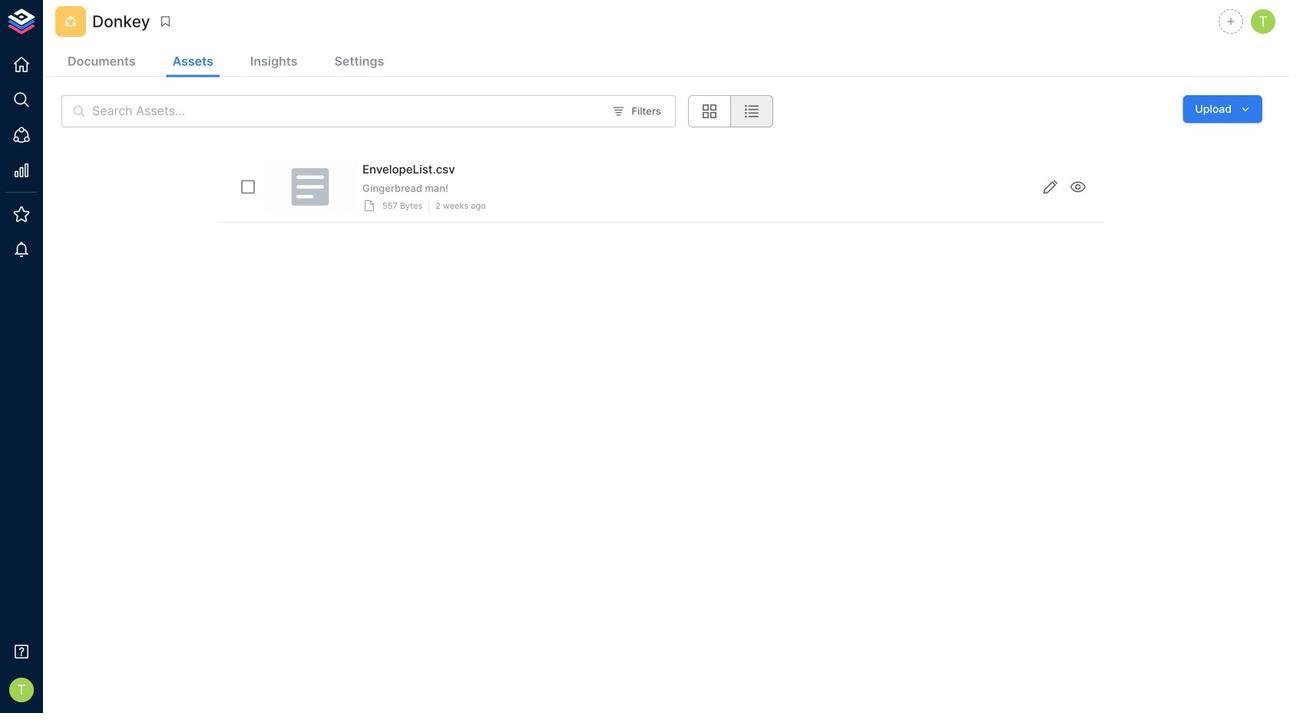 Task type: locate. For each thing, give the bounding box(es) containing it.
Search Assets... text field
[[92, 95, 603, 127]]

group
[[688, 95, 773, 127]]



Task type: vqa. For each thing, say whether or not it's contained in the screenshot.
Search Assets... text field
yes



Task type: describe. For each thing, give the bounding box(es) containing it.
bookmark image
[[159, 15, 172, 28]]



